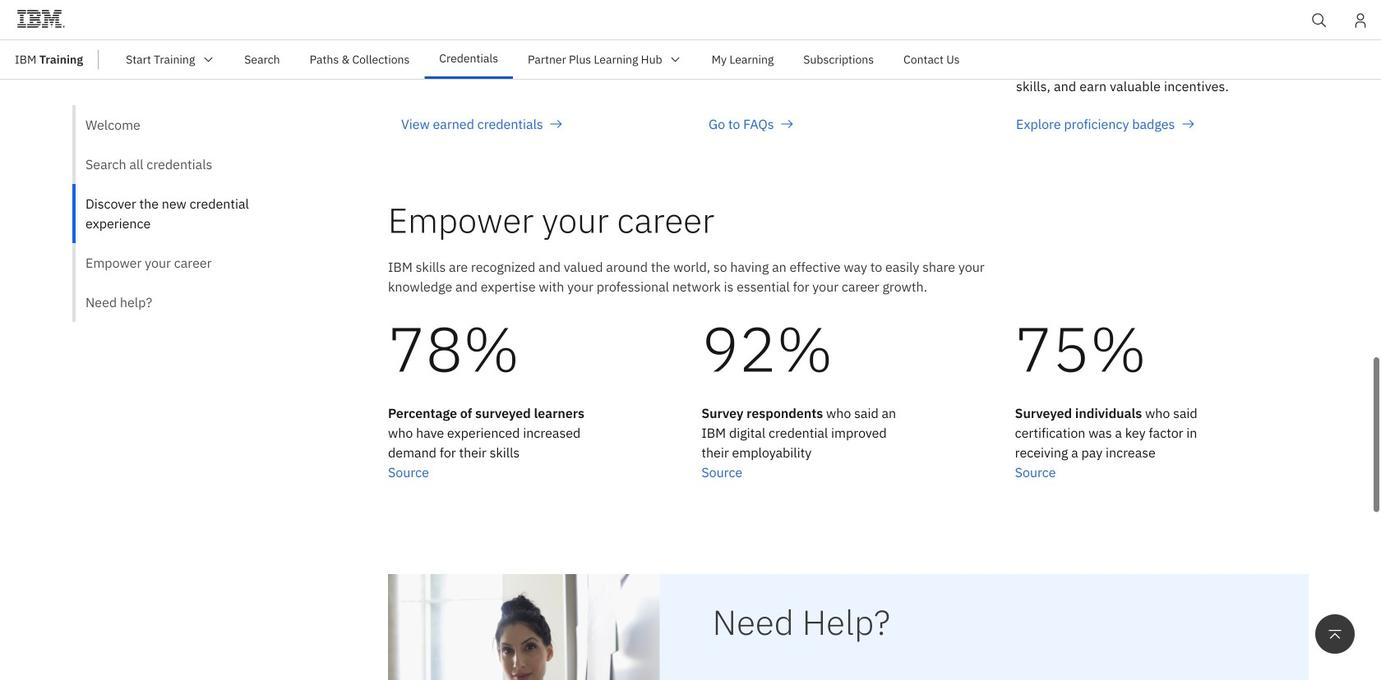 Task type: locate. For each thing, give the bounding box(es) containing it.
notifications image
[[1352, 12, 1369, 29]]

start training image
[[202, 53, 215, 66]]

scroll to top image
[[1327, 626, 1343, 643]]

ibm platform name element
[[0, 0, 1381, 47], [0, 40, 1381, 80], [111, 40, 1381, 79]]



Task type: describe. For each thing, give the bounding box(es) containing it.
search image
[[1311, 12, 1328, 29]]

partner plus learning hub image
[[669, 53, 682, 66]]



Task type: vqa. For each thing, say whether or not it's contained in the screenshot.
IBM Platform Name element
yes



